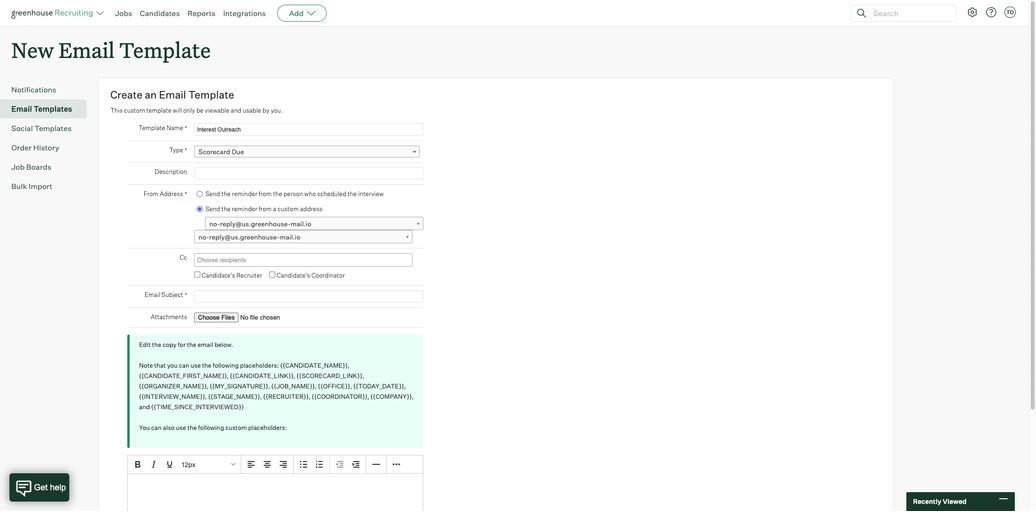 Task type: describe. For each thing, give the bounding box(es) containing it.
by
[[263, 106, 270, 114]]

td button
[[1003, 5, 1018, 20]]

address
[[300, 205, 323, 213]]

{{organizer_name}},
[[139, 382, 209, 390]]

notifications link
[[11, 84, 83, 95]]

{{recruiter}},
[[263, 393, 311, 400]]

email templates
[[11, 104, 72, 114]]

social templates
[[11, 124, 72, 133]]

email subject *
[[145, 291, 187, 299]]

new
[[11, 36, 54, 64]]

also
[[163, 424, 175, 431]]

Email Subject text field
[[194, 290, 423, 303]]

interview
[[358, 190, 384, 198]]

usable
[[243, 106, 261, 114]]

* for template name *
[[185, 124, 187, 132]]

email inside email subject *
[[145, 291, 160, 298]]

0 vertical spatial template
[[119, 36, 211, 64]]

1 horizontal spatial use
[[191, 362, 201, 369]]

bulk import
[[11, 182, 52, 191]]

integrations link
[[223, 8, 266, 18]]

0 horizontal spatial can
[[151, 424, 162, 431]]

add button
[[277, 5, 327, 22]]

send the reminder from a custom address
[[206, 205, 323, 213]]

subject
[[162, 291, 183, 298]]

send for send the reminder from a custom address
[[206, 205, 220, 213]]

the up a at the left
[[273, 190, 282, 198]]

2 horizontal spatial custom
[[278, 205, 299, 213]]

note that you can use the following placeholders:
[[139, 362, 280, 369]]

recently viewed
[[913, 498, 967, 506]]

0 horizontal spatial no-
[[199, 233, 209, 241]]

reports link
[[188, 8, 216, 18]]

Send the reminder from the person who scheduled the interview radio
[[197, 191, 203, 197]]

you.
[[271, 106, 283, 114]]

order history
[[11, 143, 59, 152]]

scorecard
[[199, 148, 230, 156]]

scheduled
[[317, 190, 347, 198]]

email
[[198, 341, 213, 348]]

0 horizontal spatial custom
[[124, 106, 145, 114]]

bulk
[[11, 182, 27, 191]]

configure image
[[967, 7, 979, 18]]

attachments
[[151, 313, 187, 321]]

{{office}},
[[318, 382, 352, 390]]

the right send the reminder from a custom address option
[[222, 205, 231, 213]]

Template Name text field
[[194, 124, 423, 136]]

2 * from the top
[[185, 146, 187, 154]]

{{company}},
[[371, 393, 414, 400]]

send the reminder from the person who scheduled the interview
[[206, 190, 384, 198]]

12px
[[182, 460, 196, 468]]

reminder for a
[[232, 205, 257, 213]]

you
[[139, 424, 150, 431]]

the right for
[[187, 341, 196, 348]]

12px toolbar
[[128, 455, 241, 474]]

the left the interview
[[348, 190, 357, 198]]

candidate's for candidate's coordinator
[[277, 272, 310, 279]]

{{time_since_interviewed}}
[[151, 403, 244, 411]]

below.
[[215, 341, 233, 348]]

{{candidate_link}},
[[230, 372, 295, 379]]

person
[[284, 190, 303, 198]]

bulk import link
[[11, 181, 83, 192]]

address
[[160, 190, 183, 198]]

copy
[[163, 341, 177, 348]]

1 vertical spatial mail.io
[[280, 233, 301, 241]]

placeholders: for note that you can use the following placeholders:
[[240, 362, 279, 369]]

edit
[[139, 341, 151, 348]]

{{my_signature}},
[[210, 382, 270, 390]]

1 toolbar from the left
[[241, 455, 294, 474]]

cc
[[180, 254, 187, 261]]

history
[[33, 143, 59, 152]]

{{interview_name}},
[[139, 393, 207, 400]]

* for email subject *
[[185, 291, 187, 299]]

jobs
[[115, 8, 132, 18]]

12px group
[[128, 455, 423, 474]]

{{today_date}},
[[353, 382, 406, 390]]

job boards
[[11, 162, 51, 172]]

the right edit on the bottom left
[[152, 341, 161, 348]]

a
[[273, 205, 276, 213]]

note
[[139, 362, 153, 369]]

1 horizontal spatial and
[[231, 106, 241, 114]]

3 toolbar from the left
[[330, 455, 366, 474]]

email templates link
[[11, 103, 83, 115]]

order
[[11, 143, 32, 152]]

will
[[173, 106, 182, 114]]

1 vertical spatial reply@us.greenhouse-
[[209, 233, 280, 241]]

recently
[[913, 498, 942, 506]]

for
[[178, 341, 186, 348]]

order history link
[[11, 142, 83, 153]]

job
[[11, 162, 25, 172]]

0 vertical spatial reply@us.greenhouse-
[[220, 220, 291, 228]]

send for send the reminder from the person who scheduled the interview
[[206, 190, 220, 198]]

Send the reminder from a custom address radio
[[197, 206, 203, 212]]

from
[[144, 190, 158, 198]]



Task type: vqa. For each thing, say whether or not it's contained in the screenshot.
mail.io
yes



Task type: locate. For each thing, give the bounding box(es) containing it.
template up viewable
[[188, 88, 234, 101]]

1 vertical spatial can
[[151, 424, 162, 431]]

0 vertical spatial placeholders:
[[240, 362, 279, 369]]

type
[[169, 146, 183, 154]]

4 * from the top
[[185, 291, 187, 299]]

can
[[179, 362, 189, 369], [151, 424, 162, 431]]

1 horizontal spatial custom
[[225, 424, 247, 431]]

{{candidate_first_name}},
[[139, 372, 229, 379]]

who
[[304, 190, 316, 198]]

use right also
[[176, 424, 186, 431]]

1 horizontal spatial no-
[[209, 220, 220, 228]]

from for the
[[259, 190, 272, 198]]

2 send from the top
[[206, 205, 220, 213]]

notifications
[[11, 85, 56, 94]]

12px button
[[178, 456, 239, 472]]

0 horizontal spatial use
[[176, 424, 186, 431]]

Candidate's Recruiter checkbox
[[194, 272, 200, 278]]

you
[[167, 362, 178, 369]]

1 vertical spatial use
[[176, 424, 186, 431]]

0 horizontal spatial and
[[139, 403, 150, 411]]

no-reply@us.greenhouse-mail.io link
[[205, 217, 423, 231], [194, 230, 413, 244]]

viewed
[[943, 498, 967, 506]]

* right type
[[185, 146, 187, 154]]

integrations
[[223, 8, 266, 18]]

reminder
[[232, 190, 257, 198], [232, 205, 257, 213]]

0 vertical spatial can
[[179, 362, 189, 369]]

be
[[196, 106, 204, 114]]

1 * from the top
[[185, 124, 187, 132]]

send right send the reminder from the person who scheduled the interview radio
[[206, 190, 220, 198]]

from up send the reminder from a custom address
[[259, 190, 272, 198]]

name
[[167, 124, 183, 132]]

type *
[[169, 146, 187, 154]]

template
[[146, 106, 172, 114]]

this custom template will only be viewable and usable by you.
[[110, 106, 283, 114]]

{{stage_name}},
[[208, 393, 262, 400]]

1 from from the top
[[259, 190, 272, 198]]

can up {{candidate_first_name}},
[[179, 362, 189, 369]]

use up {{candidate_first_name}},
[[191, 362, 201, 369]]

the down "{{time_since_interviewed}}"
[[188, 424, 197, 431]]

following
[[213, 362, 239, 369], [198, 424, 224, 431]]

can right you
[[151, 424, 162, 431]]

import
[[29, 182, 52, 191]]

2 candidate's from the left
[[277, 272, 310, 279]]

templates inside email templates link
[[34, 104, 72, 114]]

3 * from the top
[[185, 190, 187, 198]]

* left send the reminder from the person who scheduled the interview radio
[[185, 190, 187, 198]]

social
[[11, 124, 33, 133]]

0 vertical spatial no-reply@us.greenhouse-mail.io
[[209, 220, 311, 228]]

0 vertical spatial from
[[259, 190, 272, 198]]

{{candidate_name}}, {{candidate_first_name}}, {{candidate_link}}, {{scorecard_link}}, {{organizer_name}}, {{my_signature}}, {{job_name}}, {{office}}, {{today_date}}, {{interview_name}}, {{stage_name}}, {{recruiter}}, {{coordinator}}, {{company}}, and {{time_since_interviewed}}
[[139, 362, 414, 411]]

0 vertical spatial send
[[206, 190, 220, 198]]

Candidate's Coordinator checkbox
[[269, 272, 275, 278]]

boards
[[26, 162, 51, 172]]

1 horizontal spatial can
[[179, 362, 189, 369]]

td button
[[1005, 7, 1016, 18]]

td
[[1007, 9, 1014, 16]]

the
[[222, 190, 231, 198], [273, 190, 282, 198], [348, 190, 357, 198], [222, 205, 231, 213], [152, 341, 161, 348], [187, 341, 196, 348], [202, 362, 212, 369], [188, 424, 197, 431]]

None file field
[[194, 313, 314, 322]]

due
[[232, 148, 244, 156]]

None text field
[[195, 254, 418, 266]]

and left usable
[[231, 106, 241, 114]]

1 vertical spatial send
[[206, 205, 220, 213]]

templates
[[34, 104, 72, 114], [34, 124, 72, 133]]

following down below.
[[213, 362, 239, 369]]

this
[[110, 106, 123, 114]]

* right name
[[185, 124, 187, 132]]

template down template
[[139, 124, 165, 132]]

2 reminder from the top
[[232, 205, 257, 213]]

candidate's recruiter
[[202, 272, 262, 279]]

{{coordinator}},
[[312, 393, 369, 400]]

Search text field
[[871, 6, 948, 20]]

from left a at the left
[[259, 205, 272, 213]]

1 reminder from the top
[[232, 190, 257, 198]]

1 vertical spatial from
[[259, 205, 272, 213]]

custom
[[124, 106, 145, 114], [278, 205, 299, 213], [225, 424, 247, 431]]

add
[[289, 8, 304, 18]]

placeholders: down the "{{recruiter}}," at the bottom
[[248, 424, 287, 431]]

0 vertical spatial reminder
[[232, 190, 257, 198]]

1 vertical spatial templates
[[34, 124, 72, 133]]

candidate's right the candidate's recruiter option
[[202, 272, 235, 279]]

2 vertical spatial template
[[139, 124, 165, 132]]

1 vertical spatial following
[[198, 424, 224, 431]]

mail.io
[[291, 220, 311, 228], [280, 233, 301, 241]]

no-reply@us.greenhouse-mail.io
[[209, 220, 311, 228], [199, 233, 301, 241]]

candidates
[[140, 8, 180, 18]]

the down email
[[202, 362, 212, 369]]

from for a
[[259, 205, 272, 213]]

0 vertical spatial following
[[213, 362, 239, 369]]

candidate's right candidate's coordinator checkbox on the left bottom of page
[[277, 272, 310, 279]]

custom down create
[[124, 106, 145, 114]]

1 candidate's from the left
[[202, 272, 235, 279]]

create an email template
[[110, 88, 234, 101]]

0 vertical spatial mail.io
[[291, 220, 311, 228]]

candidates link
[[140, 8, 180, 18]]

reply@us.greenhouse-
[[220, 220, 291, 228], [209, 233, 280, 241]]

{{scorecard_link}},
[[297, 372, 364, 379]]

{{job_name}},
[[271, 382, 317, 390]]

1 vertical spatial template
[[188, 88, 234, 101]]

custom down {{stage_name}},
[[225, 424, 247, 431]]

create
[[110, 88, 143, 101]]

and inside {{candidate_name}}, {{candidate_first_name}}, {{candidate_link}}, {{scorecard_link}}, {{organizer_name}}, {{my_signature}}, {{job_name}}, {{office}}, {{today_date}}, {{interview_name}}, {{stage_name}}, {{recruiter}}, {{coordinator}}, {{company}}, and {{time_since_interviewed}}
[[139, 403, 150, 411]]

templates inside social templates link
[[34, 124, 72, 133]]

placeholders: up {{candidate_link}},
[[240, 362, 279, 369]]

template name *
[[139, 124, 187, 132]]

and
[[231, 106, 241, 114], [139, 403, 150, 411]]

*
[[185, 124, 187, 132], [185, 146, 187, 154], [185, 190, 187, 198], [185, 291, 187, 299]]

2 from from the top
[[259, 205, 272, 213]]

0 vertical spatial no-
[[209, 220, 220, 228]]

templates up social templates link
[[34, 104, 72, 114]]

email
[[59, 36, 115, 64], [159, 88, 186, 101], [11, 104, 32, 114], [145, 291, 160, 298]]

templates for email templates
[[34, 104, 72, 114]]

from address *
[[144, 190, 187, 198]]

viewable
[[205, 106, 229, 114]]

template down candidates
[[119, 36, 211, 64]]

1 vertical spatial reminder
[[232, 205, 257, 213]]

toolbar
[[241, 455, 294, 474], [294, 455, 330, 474], [330, 455, 366, 474]]

reminder for the
[[232, 190, 257, 198]]

1 vertical spatial no-
[[199, 233, 209, 241]]

job boards link
[[11, 161, 83, 173]]

* for from address *
[[185, 190, 187, 198]]

description
[[155, 168, 187, 176]]

* right subject
[[185, 291, 187, 299]]

edit the copy for the email below.
[[139, 341, 233, 348]]

that
[[154, 362, 166, 369]]

new email template
[[11, 36, 211, 64]]

1 vertical spatial custom
[[278, 205, 299, 213]]

0 horizontal spatial candidate's
[[202, 272, 235, 279]]

custom right a at the left
[[278, 205, 299, 213]]

recruiter
[[236, 272, 262, 279]]

you can also use the following custom placeholders:
[[139, 424, 287, 431]]

only
[[183, 106, 195, 114]]

candidate's coordinator
[[277, 272, 345, 279]]

1 horizontal spatial candidate's
[[277, 272, 310, 279]]

0 vertical spatial templates
[[34, 104, 72, 114]]

Description text field
[[194, 167, 423, 180]]

and up you
[[139, 403, 150, 411]]

0 vertical spatial use
[[191, 362, 201, 369]]

from
[[259, 190, 272, 198], [259, 205, 272, 213]]

candidate's for candidate's recruiter
[[202, 272, 235, 279]]

placeholders: for you can also use the following custom placeholders:
[[248, 424, 287, 431]]

greenhouse recruiting image
[[11, 8, 96, 19]]

0 vertical spatial and
[[231, 106, 241, 114]]

coordinator
[[312, 272, 345, 279]]

1 vertical spatial and
[[139, 403, 150, 411]]

2 toolbar from the left
[[294, 455, 330, 474]]

jobs link
[[115, 8, 132, 18]]

scorecard due
[[199, 148, 244, 156]]

templates for social templates
[[34, 124, 72, 133]]

0 vertical spatial custom
[[124, 106, 145, 114]]

1 vertical spatial placeholders:
[[248, 424, 287, 431]]

2 vertical spatial custom
[[225, 424, 247, 431]]

no-
[[209, 220, 220, 228], [199, 233, 209, 241]]

reminder up send the reminder from a custom address
[[232, 190, 257, 198]]

reports
[[188, 8, 216, 18]]

an
[[145, 88, 157, 101]]

templates up "order history" link
[[34, 124, 72, 133]]

placeholders:
[[240, 362, 279, 369], [248, 424, 287, 431]]

the right send the reminder from the person who scheduled the interview radio
[[222, 190, 231, 198]]

reminder left a at the left
[[232, 205, 257, 213]]

1 vertical spatial no-reply@us.greenhouse-mail.io
[[199, 233, 301, 241]]

send right send the reminder from a custom address option
[[206, 205, 220, 213]]

following down "{{time_since_interviewed}}"
[[198, 424, 224, 431]]

template inside template name *
[[139, 124, 165, 132]]

1 send from the top
[[206, 190, 220, 198]]



